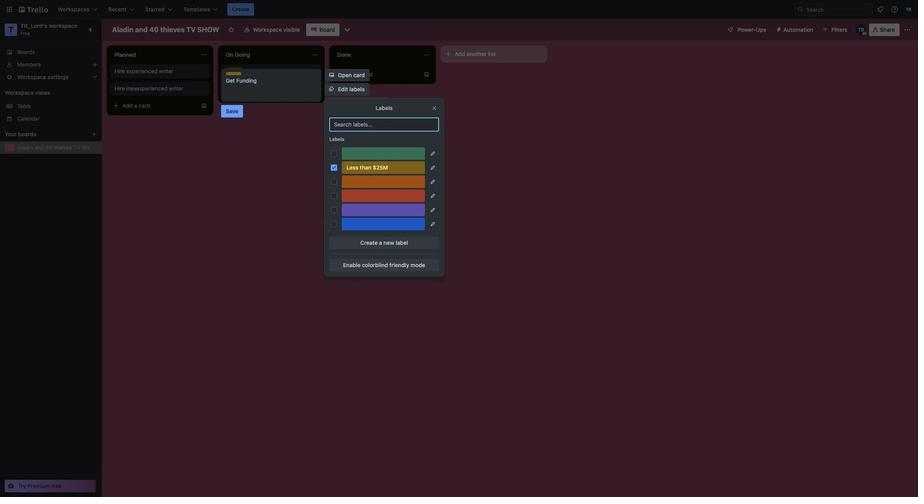 Task type: vqa. For each thing, say whether or not it's contained in the screenshot.
Workspace inside button
yes



Task type: describe. For each thing, give the bounding box(es) containing it.
inexexperienced
[[126, 85, 168, 92]]

Get Funding text field
[[226, 77, 317, 99]]

table link
[[17, 102, 97, 110]]

try premium free
[[18, 483, 61, 490]]

automation button
[[773, 24, 818, 36]]

writer for hire inexexperienced writer
[[169, 85, 184, 92]]

add for create from template… icon
[[345, 71, 355, 78]]

change cover
[[338, 114, 374, 121]]

add board image
[[91, 131, 97, 138]]

labels
[[350, 86, 365, 93]]

mode
[[411, 262, 425, 269]]

enable colorblind friendly mode
[[343, 262, 425, 269]]

tb_lord's
[[20, 22, 47, 29]]

color: purple, title: none image
[[342, 204, 425, 216]]

free
[[51, 483, 61, 490]]

than
[[360, 164, 372, 171]]

another
[[467, 51, 487, 57]]

filters
[[832, 26, 848, 33]]

close popover image
[[431, 105, 438, 111]]

workspace visible button
[[239, 24, 305, 36]]

card for create from template… image
[[139, 102, 150, 109]]

automation
[[784, 26, 814, 33]]

new
[[384, 240, 394, 246]]

get funding
[[226, 73, 257, 79]]

add a card button for create from template… icon
[[333, 68, 420, 81]]

color: blue, title: none image
[[342, 218, 425, 231]]

1 vertical spatial aladin and 40 thieves tv show
[[17, 144, 99, 151]]

aladin and 40 thieves tv show inside board name text box
[[112, 25, 219, 34]]

change for change cover
[[338, 114, 358, 121]]

tb_lord (tylerblack44) image
[[856, 24, 867, 35]]

ups
[[756, 26, 767, 33]]

boards link
[[0, 46, 102, 58]]

add a card for create from template… image
[[122, 102, 150, 109]]

hire experienced writer link
[[115, 67, 205, 75]]

writer for hire experienced writer
[[159, 68, 173, 75]]

tb_lord's workspace link
[[20, 22, 77, 29]]

power-ups
[[738, 26, 767, 33]]

archive
[[338, 171, 358, 177]]

and inside board name text box
[[135, 25, 148, 34]]

move button
[[325, 125, 357, 138]]

0 horizontal spatial aladin
[[17, 144, 33, 151]]

1 vertical spatial and
[[34, 144, 44, 151]]

primary element
[[0, 0, 918, 19]]

1 horizontal spatial labels
[[376, 105, 393, 111]]

power-ups button
[[722, 24, 771, 36]]

table
[[17, 103, 31, 109]]

add another list button
[[441, 45, 547, 63]]

create a new label button
[[329, 237, 439, 249]]

create from template… image
[[201, 103, 207, 109]]

copy button
[[325, 140, 356, 152]]

edit labels
[[338, 86, 365, 93]]

edit dates
[[338, 156, 364, 163]]

members
[[17, 61, 41, 68]]

power-
[[738, 26, 756, 33]]

archive button
[[325, 168, 362, 180]]

tb_lord's workspace free
[[20, 22, 77, 36]]

add inside add another list button
[[455, 51, 465, 57]]

$25m
[[373, 164, 388, 171]]

free
[[20, 31, 30, 36]]

add a card button for create from template… image
[[110, 100, 198, 112]]

funding
[[236, 73, 257, 79]]

try
[[18, 483, 26, 490]]

experienced
[[126, 68, 157, 75]]

aladin and 40 thieves tv show link
[[17, 144, 99, 152]]

thieves inside board name text box
[[160, 25, 185, 34]]

40 inside board name text box
[[149, 25, 159, 34]]

calendar
[[17, 115, 40, 122]]

edit for edit labels
[[338, 86, 348, 93]]

dates
[[350, 156, 364, 163]]

workspace for workspace views
[[5, 89, 34, 96]]

card right open
[[353, 72, 365, 78]]

save button
[[221, 105, 243, 118]]

board
[[320, 26, 335, 33]]

label
[[396, 240, 408, 246]]

share
[[880, 26, 895, 33]]

color: red, title: none image
[[342, 190, 425, 202]]

save
[[226, 108, 238, 115]]

enable colorblind friendly mode button
[[329, 259, 439, 272]]

hire for hire experienced writer
[[115, 68, 125, 75]]

edit labels button
[[325, 83, 370, 96]]

get funding link
[[226, 72, 317, 80]]

your boards
[[5, 131, 36, 138]]

enable
[[343, 262, 361, 269]]



Task type: locate. For each thing, give the bounding box(es) containing it.
and
[[135, 25, 148, 34], [34, 144, 44, 151]]

1 horizontal spatial aladin
[[112, 25, 134, 34]]

0 vertical spatial change
[[338, 100, 358, 107]]

0 notifications image
[[876, 5, 886, 14]]

1 vertical spatial labels
[[329, 136, 345, 142]]

workspace
[[49, 22, 77, 29]]

move
[[338, 128, 352, 135]]

hire experienced writer
[[115, 68, 173, 75]]

show
[[197, 25, 219, 34], [82, 144, 99, 151]]

create for create
[[232, 6, 249, 13]]

1 vertical spatial color: yellow, title: "less than $25m" element
[[226, 72, 242, 75]]

create a new label
[[360, 240, 408, 246]]

edit card image
[[311, 68, 318, 74]]

1 vertical spatial edit
[[338, 156, 348, 163]]

labels down move
[[329, 136, 345, 142]]

show inside board name text box
[[197, 25, 219, 34]]

add a card button
[[333, 68, 420, 81], [110, 100, 198, 112]]

0 vertical spatial add a card button
[[333, 68, 420, 81]]

0 horizontal spatial aladin and 40 thieves tv show
[[17, 144, 99, 151]]

0 horizontal spatial 40
[[45, 144, 52, 151]]

1 horizontal spatial add a card
[[345, 71, 373, 78]]

0 vertical spatial aladin
[[112, 25, 134, 34]]

aladin and 40 thieves tv show
[[112, 25, 219, 34], [17, 144, 99, 151]]

add a card button up labels
[[333, 68, 420, 81]]

add for create from template… image
[[122, 102, 133, 109]]

0 vertical spatial 40
[[149, 25, 159, 34]]

1 horizontal spatial aladin and 40 thieves tv show
[[112, 25, 219, 34]]

create for create a new label
[[360, 240, 378, 246]]

2 hire from the top
[[115, 85, 125, 92]]

0 vertical spatial a
[[357, 71, 360, 78]]

color: green, title: none image
[[342, 147, 425, 160]]

1 vertical spatial a
[[134, 102, 137, 109]]

1 horizontal spatial thieves
[[160, 25, 185, 34]]

0 vertical spatial create
[[232, 6, 249, 13]]

color: yellow, title: "less than $25m" element containing less than $25m
[[342, 162, 425, 174]]

1 vertical spatial create
[[360, 240, 378, 246]]

create up "star or unstar board" icon on the top of page
[[232, 6, 249, 13]]

calendar link
[[17, 115, 97, 123]]

boards
[[17, 49, 35, 55]]

hire inexexperienced writer
[[115, 85, 184, 92]]

workspace inside button
[[253, 26, 282, 33]]

show down add board image at the top left of page
[[82, 144, 99, 151]]

0 horizontal spatial add a card button
[[110, 100, 198, 112]]

a for create from template… image's add a card button
[[134, 102, 137, 109]]

add a card
[[345, 71, 373, 78], [122, 102, 150, 109]]

color: orange, title: none image
[[342, 176, 425, 188]]

show menu image
[[904, 26, 912, 34]]

members
[[359, 100, 384, 107]]

add a card down inexexperienced
[[122, 102, 150, 109]]

get
[[226, 73, 235, 79]]

board link
[[306, 24, 340, 36]]

less than $25m
[[347, 164, 388, 171]]

card for create from template… icon
[[361, 71, 373, 78]]

0 horizontal spatial tv
[[73, 144, 80, 151]]

40
[[149, 25, 159, 34], [45, 144, 52, 151]]

add another list
[[455, 51, 496, 57]]

edit
[[338, 86, 348, 93], [338, 156, 348, 163]]

show left "star or unstar board" icon on the top of page
[[197, 25, 219, 34]]

add a card up labels
[[345, 71, 373, 78]]

0 horizontal spatial show
[[82, 144, 99, 151]]

edit up less
[[338, 156, 348, 163]]

1 horizontal spatial and
[[135, 25, 148, 34]]

1 horizontal spatial create
[[360, 240, 378, 246]]

add down inexexperienced
[[122, 102, 133, 109]]

1 vertical spatial aladin
[[17, 144, 33, 151]]

0 vertical spatial show
[[197, 25, 219, 34]]

list
[[488, 51, 496, 57]]

0 vertical spatial edit
[[338, 86, 348, 93]]

share button
[[869, 24, 900, 36]]

workspace visible
[[253, 26, 300, 33]]

0 horizontal spatial add
[[122, 102, 133, 109]]

workspace views
[[5, 89, 50, 96]]

1 hire from the top
[[115, 68, 125, 75]]

0 vertical spatial color: yellow, title: "less than $25m" element
[[226, 67, 242, 71]]

1 vertical spatial tv
[[73, 144, 80, 151]]

friendly
[[390, 262, 409, 269]]

Search field
[[804, 4, 873, 15]]

0 vertical spatial workspace
[[253, 26, 282, 33]]

2 edit from the top
[[338, 156, 348, 163]]

0 horizontal spatial create
[[232, 6, 249, 13]]

hire left the experienced
[[115, 68, 125, 75]]

open card
[[338, 72, 365, 78]]

2 horizontal spatial add
[[455, 51, 465, 57]]

change cover button
[[325, 111, 379, 124]]

1 horizontal spatial workspace
[[253, 26, 282, 33]]

create left new
[[360, 240, 378, 246]]

add left the another
[[455, 51, 465, 57]]

card down inexexperienced
[[139, 102, 150, 109]]

1 horizontal spatial add a card button
[[333, 68, 420, 81]]

1 vertical spatial add a card button
[[110, 100, 198, 112]]

visible
[[283, 26, 300, 33]]

tv inside board name text box
[[186, 25, 196, 34]]

1 horizontal spatial 40
[[149, 25, 159, 34]]

writer
[[159, 68, 173, 75], [169, 85, 184, 92]]

open card link
[[325, 69, 370, 82]]

a down inexexperienced
[[134, 102, 137, 109]]

create button
[[227, 3, 254, 16]]

1 vertical spatial 40
[[45, 144, 52, 151]]

0 vertical spatial hire
[[115, 68, 125, 75]]

color: yellow, title: "less than $25m" element up save
[[226, 72, 242, 75]]

0 horizontal spatial workspace
[[5, 89, 34, 96]]

search image
[[798, 6, 804, 13]]

tv
[[186, 25, 196, 34], [73, 144, 80, 151]]

writer up hire inexexperienced writer link
[[159, 68, 173, 75]]

0 vertical spatial labels
[[376, 105, 393, 111]]

0 horizontal spatial a
[[134, 102, 137, 109]]

star or unstar board image
[[228, 27, 234, 33]]

try premium free button
[[5, 480, 96, 493]]

workspace up table on the left top
[[5, 89, 34, 96]]

create
[[232, 6, 249, 13], [360, 240, 378, 246]]

color: yellow, title: "less than $25m" element up get
[[226, 67, 242, 71]]

change for change members
[[338, 100, 358, 107]]

0 horizontal spatial and
[[34, 144, 44, 151]]

customize views image
[[344, 26, 352, 34]]

change
[[338, 100, 358, 107], [338, 114, 358, 121]]

members link
[[0, 58, 102, 71]]

hire inexexperienced writer link
[[115, 85, 205, 93]]

0 vertical spatial writer
[[159, 68, 173, 75]]

add a card button down hire inexexperienced writer on the left top
[[110, 100, 198, 112]]

1 vertical spatial writer
[[169, 85, 184, 92]]

edit for edit dates
[[338, 156, 348, 163]]

colorblind
[[362, 262, 388, 269]]

workspace
[[253, 26, 282, 33], [5, 89, 34, 96]]

your
[[5, 131, 17, 138]]

a right open
[[357, 71, 360, 78]]

a
[[357, 71, 360, 78], [134, 102, 137, 109], [379, 240, 382, 246]]

2 vertical spatial add
[[122, 102, 133, 109]]

1 horizontal spatial add
[[345, 71, 355, 78]]

1 vertical spatial show
[[82, 144, 99, 151]]

create inside primary element
[[232, 6, 249, 13]]

Search labels… text field
[[329, 118, 439, 132]]

0 vertical spatial thieves
[[160, 25, 185, 34]]

change members
[[338, 100, 384, 107]]

a inside "button"
[[379, 240, 382, 246]]

edit left labels
[[338, 86, 348, 93]]

1 horizontal spatial show
[[197, 25, 219, 34]]

a for create from template… icon's add a card button
[[357, 71, 360, 78]]

1 vertical spatial add a card
[[122, 102, 150, 109]]

40 inside aladin and 40 thieves tv show link
[[45, 144, 52, 151]]

1 horizontal spatial a
[[357, 71, 360, 78]]

writer inside hire inexexperienced writer link
[[169, 85, 184, 92]]

1 horizontal spatial tv
[[186, 25, 196, 34]]

thieves
[[160, 25, 185, 34], [54, 144, 72, 151]]

sm image
[[773, 24, 784, 35]]

1 vertical spatial thieves
[[54, 144, 72, 151]]

create from template… image
[[424, 71, 430, 78]]

1 edit from the top
[[338, 86, 348, 93]]

2 horizontal spatial a
[[379, 240, 382, 246]]

writer down hire experienced writer 'link'
[[169, 85, 184, 92]]

Board name text field
[[108, 24, 223, 36]]

2 change from the top
[[338, 114, 358, 121]]

change up move
[[338, 114, 358, 121]]

open
[[338, 72, 352, 78]]

1 vertical spatial hire
[[115, 85, 125, 92]]

card
[[361, 71, 373, 78], [353, 72, 365, 78], [139, 102, 150, 109]]

add up edit labels
[[345, 71, 355, 78]]

filters button
[[820, 24, 850, 36]]

change down 'edit labels' button
[[338, 100, 358, 107]]

hire left inexexperienced
[[115, 85, 125, 92]]

add a card for create from template… icon
[[345, 71, 373, 78]]

card up labels
[[361, 71, 373, 78]]

workspace for workspace visible
[[253, 26, 282, 33]]

tyler black (tylerblack44) image
[[904, 5, 914, 14]]

writer inside hire experienced writer 'link'
[[159, 68, 173, 75]]

color: yellow, title: "less than $25m" element up color: orange, title: none image
[[342, 162, 425, 174]]

0 horizontal spatial add a card
[[122, 102, 150, 109]]

t link
[[5, 24, 17, 36]]

2 vertical spatial a
[[379, 240, 382, 246]]

labels up search labels… text field
[[376, 105, 393, 111]]

0 horizontal spatial labels
[[329, 136, 345, 142]]

cover
[[359, 114, 374, 121]]

hire
[[115, 68, 125, 75], [115, 85, 125, 92]]

a left new
[[379, 240, 382, 246]]

0 vertical spatial aladin and 40 thieves tv show
[[112, 25, 219, 34]]

views
[[35, 89, 50, 96]]

1 change from the top
[[338, 100, 358, 107]]

premium
[[28, 483, 50, 490]]

2 vertical spatial color: yellow, title: "less than $25m" element
[[342, 162, 425, 174]]

change members button
[[325, 97, 388, 110]]

0 vertical spatial add a card
[[345, 71, 373, 78]]

1 vertical spatial add
[[345, 71, 355, 78]]

aladin inside board name text box
[[112, 25, 134, 34]]

boards
[[18, 131, 36, 138]]

copy
[[338, 142, 352, 149]]

1 vertical spatial change
[[338, 114, 358, 121]]

your boards with 1 items element
[[5, 130, 79, 139]]

edit dates button
[[325, 154, 369, 166]]

less
[[347, 164, 359, 171]]

1 vertical spatial workspace
[[5, 89, 34, 96]]

hire inside 'link'
[[115, 68, 125, 75]]

workspace left visible
[[253, 26, 282, 33]]

color: yellow, title: "less than $25m" element
[[226, 67, 242, 71], [226, 72, 242, 75], [342, 162, 425, 174]]

0 vertical spatial add
[[455, 51, 465, 57]]

t
[[9, 25, 13, 34]]

0 horizontal spatial thieves
[[54, 144, 72, 151]]

0 vertical spatial and
[[135, 25, 148, 34]]

0 vertical spatial tv
[[186, 25, 196, 34]]

open information menu image
[[891, 5, 899, 13]]

hire for hire inexexperienced writer
[[115, 85, 125, 92]]



